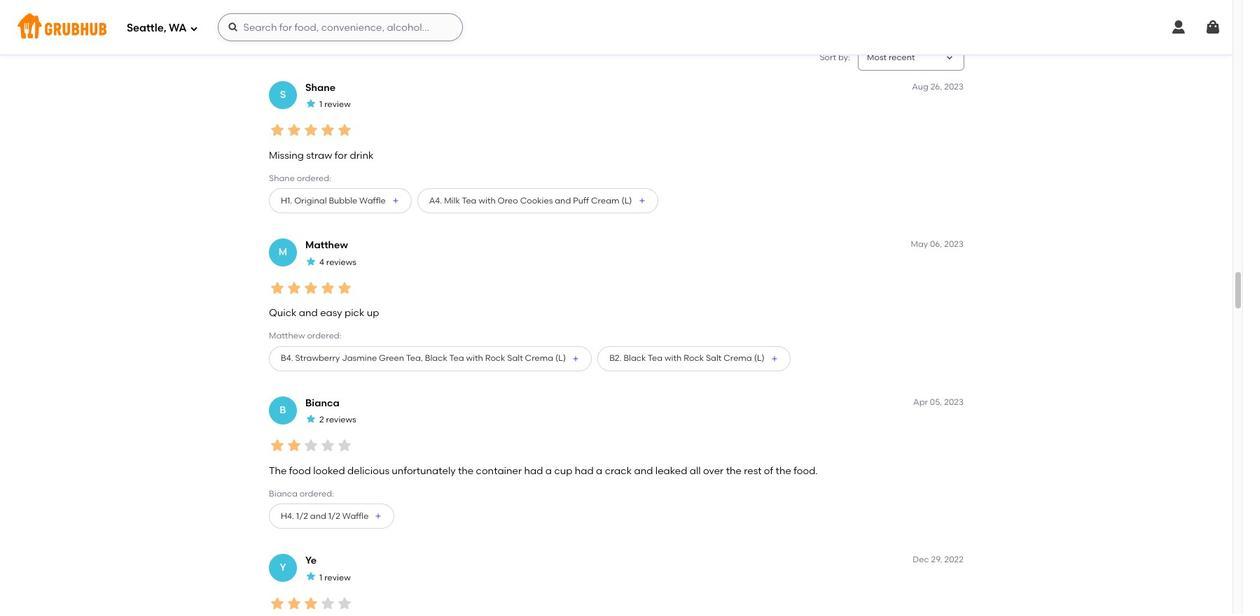 Task type: describe. For each thing, give the bounding box(es) containing it.
tea for missing straw for drink
[[462, 196, 477, 206]]

3 the from the left
[[776, 466, 791, 477]]

2 salt from the left
[[706, 354, 722, 364]]

29,
[[931, 556, 943, 565]]

ordered: for straw
[[297, 174, 331, 183]]

1 for ye
[[319, 574, 322, 583]]

shane for shane
[[305, 82, 336, 94]]

2
[[319, 416, 324, 425]]

apr 05, 2023
[[913, 398, 964, 407]]

h1. original bubble waffle
[[281, 196, 386, 206]]

1 crema from the left
[[525, 354, 553, 364]]

4 reviews
[[319, 258, 357, 267]]

with for quick and easy pick up
[[665, 354, 682, 364]]

pick
[[345, 308, 364, 319]]

plus icon image for h4. 1/2 and 1/2 waffle
[[374, 513, 383, 521]]

by:
[[838, 53, 850, 63]]

h4.
[[281, 512, 294, 522]]

1 for shane
[[319, 100, 322, 109]]

0 horizontal spatial svg image
[[190, 24, 198, 33]]

a4. milk tea with oreo cookies and puff cream (l)
[[429, 196, 632, 206]]

2022
[[945, 556, 964, 565]]

plus icon image for h1. original bubble waffle
[[391, 197, 400, 205]]

shane ordered:
[[269, 174, 331, 183]]

black inside the b2. black tea with rock salt crema (l) button
[[624, 354, 646, 364]]

Sort by: field
[[867, 52, 915, 64]]

milk
[[444, 196, 460, 206]]

b4.
[[281, 354, 293, 364]]

plus icon image for a4. milk tea with oreo cookies and puff cream (l)
[[638, 197, 646, 205]]

y
[[280, 562, 286, 574]]

bubble
[[329, 196, 357, 206]]

sort by:
[[820, 53, 850, 63]]

original
[[294, 196, 327, 206]]

2 had from the left
[[575, 466, 594, 477]]

aug 26, 2023
[[912, 82, 964, 92]]

h4. 1/2 and 1/2 waffle
[[281, 512, 369, 522]]

plus icon image for b2. black tea with rock salt crema (l)
[[770, 355, 779, 363]]

1 2023 from the top
[[944, 82, 964, 92]]

strawberry
[[295, 354, 340, 364]]

the
[[269, 466, 287, 477]]

tea right "tea,"
[[449, 354, 464, 364]]

over
[[703, 466, 724, 477]]

m
[[279, 247, 287, 259]]

matthew ordered:
[[269, 332, 342, 341]]

most
[[867, 53, 887, 63]]

plus icon image for b4. strawberry jasmine green tea, black tea with rock salt crema (l)
[[572, 355, 580, 363]]

2 crema from the left
[[724, 354, 752, 364]]

jasmine
[[342, 354, 377, 364]]

reviews for bianca
[[326, 416, 356, 425]]

rest
[[744, 466, 762, 477]]

missing
[[269, 150, 304, 162]]

quick and easy pick up
[[269, 308, 379, 319]]

with right "tea,"
[[466, 354, 483, 364]]

wa
[[169, 21, 187, 34]]

1 had from the left
[[524, 466, 543, 477]]

bianca for bianca
[[305, 398, 339, 410]]

s
[[280, 89, 286, 101]]

up
[[367, 308, 379, 319]]

1 a from the left
[[546, 466, 552, 477]]

2 a from the left
[[596, 466, 603, 477]]

looked
[[313, 466, 345, 477]]

with for missing straw for drink
[[479, 196, 496, 206]]

tea,
[[406, 354, 423, 364]]

0 horizontal spatial (l)
[[555, 354, 566, 364]]

leaked
[[655, 466, 687, 477]]

b2. black tea with rock salt crema (l)
[[609, 354, 765, 364]]

svg image
[[1205, 19, 1222, 36]]

waffle inside h4. 1/2 and 1/2 waffle button
[[342, 512, 369, 522]]

and down bianca ordered:
[[310, 512, 326, 522]]

1 the from the left
[[458, 466, 474, 477]]

all
[[690, 466, 701, 477]]

aug
[[912, 82, 929, 92]]

ye
[[305, 556, 317, 567]]

b4. strawberry jasmine green tea, black tea with rock salt crema (l)
[[281, 354, 566, 364]]

2 horizontal spatial (l)
[[754, 354, 765, 364]]

matthew for matthew
[[305, 240, 348, 252]]

1 review for shane
[[319, 100, 351, 109]]

bianca for bianca ordered:
[[269, 490, 298, 499]]

caret down icon image
[[944, 53, 955, 64]]

food.
[[794, 466, 818, 477]]

reviews for matthew
[[326, 258, 357, 267]]

cream
[[591, 196, 620, 206]]

1 1/2 from the left
[[296, 512, 308, 522]]

delicious
[[347, 466, 389, 477]]

dec
[[913, 556, 929, 565]]



Task type: vqa. For each thing, say whether or not it's contained in the screenshot.
2nd the from right
yes



Task type: locate. For each thing, give the bounding box(es) containing it.
(l)
[[622, 196, 632, 206], [555, 354, 566, 364], [754, 354, 765, 364]]

1 1 review from the top
[[319, 100, 351, 109]]

4
[[319, 258, 324, 267]]

puff
[[573, 196, 589, 206]]

2023 right 26,
[[944, 82, 964, 92]]

2 the from the left
[[726, 466, 742, 477]]

2 black from the left
[[624, 354, 646, 364]]

2 vertical spatial 2023
[[944, 398, 964, 407]]

1 vertical spatial ordered:
[[307, 332, 342, 341]]

2023 for unfortunately
[[944, 398, 964, 407]]

review for shane
[[324, 100, 351, 109]]

h1. original bubble waffle button
[[269, 189, 412, 214]]

with left oreo at the top
[[479, 196, 496, 206]]

0 horizontal spatial had
[[524, 466, 543, 477]]

cup
[[554, 466, 573, 477]]

2 reviews from the top
[[326, 416, 356, 425]]

1 horizontal spatial black
[[624, 354, 646, 364]]

plus icon image inside h1. original bubble waffle button
[[391, 197, 400, 205]]

1 vertical spatial matthew
[[269, 332, 305, 341]]

the left 'container'
[[458, 466, 474, 477]]

2 1 review from the top
[[319, 574, 351, 583]]

most recent
[[867, 53, 915, 63]]

the right of
[[776, 466, 791, 477]]

bianca ordered:
[[269, 490, 334, 499]]

1 salt from the left
[[507, 354, 523, 364]]

star icon image
[[305, 98, 317, 109], [269, 122, 286, 139], [286, 122, 303, 139], [303, 122, 319, 139], [319, 122, 336, 139], [336, 122, 353, 139], [305, 256, 317, 267], [269, 280, 286, 297], [286, 280, 303, 297], [303, 280, 319, 297], [319, 280, 336, 297], [336, 280, 353, 297], [305, 414, 317, 425], [269, 438, 286, 455], [286, 438, 303, 455], [303, 438, 319, 455], [319, 438, 336, 455], [336, 438, 353, 455], [305, 572, 317, 583], [269, 596, 286, 613], [286, 596, 303, 613], [303, 596, 319, 613], [319, 596, 336, 613], [336, 596, 353, 613]]

05,
[[930, 398, 942, 407]]

1 reviews from the top
[[326, 258, 357, 267]]

2 review from the top
[[324, 574, 351, 583]]

with right b2.
[[665, 354, 682, 364]]

bianca
[[305, 398, 339, 410], [269, 490, 298, 499]]

a4.
[[429, 196, 442, 206]]

may 06, 2023
[[911, 240, 964, 250]]

2023 for up
[[944, 240, 964, 250]]

may
[[911, 240, 928, 250]]

tea right b2.
[[648, 354, 663, 364]]

0 vertical spatial reviews
[[326, 258, 357, 267]]

matthew up the b4.
[[269, 332, 305, 341]]

waffle down 'delicious'
[[342, 512, 369, 522]]

1 horizontal spatial svg image
[[227, 22, 239, 33]]

ordered:
[[297, 174, 331, 183], [307, 332, 342, 341], [300, 490, 334, 499]]

1 horizontal spatial matthew
[[305, 240, 348, 252]]

matthew
[[305, 240, 348, 252], [269, 332, 305, 341]]

0 vertical spatial 1
[[319, 100, 322, 109]]

plus icon image inside h4. 1/2 and 1/2 waffle button
[[374, 513, 383, 521]]

3 2023 from the top
[[944, 398, 964, 407]]

apr
[[913, 398, 928, 407]]

easy
[[320, 308, 342, 319]]

1 horizontal spatial a
[[596, 466, 603, 477]]

reviews
[[326, 258, 357, 267], [326, 416, 356, 425]]

1 vertical spatial 1
[[319, 574, 322, 583]]

0 vertical spatial review
[[324, 100, 351, 109]]

plus icon image inside b4. strawberry jasmine green tea, black tea with rock salt crema (l) button
[[572, 355, 580, 363]]

1 black from the left
[[425, 354, 447, 364]]

oreo
[[498, 196, 518, 206]]

b2. black tea with rock salt crema (l) button
[[598, 347, 791, 372]]

black
[[425, 354, 447, 364], [624, 354, 646, 364]]

waffle inside h1. original bubble waffle button
[[359, 196, 386, 206]]

and
[[555, 196, 571, 206], [299, 308, 318, 319], [634, 466, 653, 477], [310, 512, 326, 522]]

tea right milk
[[462, 196, 477, 206]]

a
[[546, 466, 552, 477], [596, 466, 603, 477]]

2 1 from the top
[[319, 574, 322, 583]]

0 vertical spatial bianca
[[305, 398, 339, 410]]

unfortunately
[[392, 466, 456, 477]]

2 vertical spatial ordered:
[[300, 490, 334, 499]]

ordered: up original
[[297, 174, 331, 183]]

1 vertical spatial 1 review
[[319, 574, 351, 583]]

ordered: down "quick and easy pick up"
[[307, 332, 342, 341]]

crema
[[525, 354, 553, 364], [724, 354, 752, 364]]

1 rock from the left
[[485, 354, 505, 364]]

plus icon image inside a4. milk tea with oreo cookies and puff cream (l) button
[[638, 197, 646, 205]]

1 review
[[319, 100, 351, 109], [319, 574, 351, 583]]

container
[[476, 466, 522, 477]]

1 review for ye
[[319, 574, 351, 583]]

crack
[[605, 466, 632, 477]]

1 review up for
[[319, 100, 351, 109]]

h4. 1/2 and 1/2 waffle button
[[269, 504, 395, 530]]

green
[[379, 354, 404, 364]]

reviews right the 4
[[326, 258, 357, 267]]

shane right s
[[305, 82, 336, 94]]

black inside b4. strawberry jasmine green tea, black tea with rock salt crema (l) button
[[425, 354, 447, 364]]

0 horizontal spatial rock
[[485, 354, 505, 364]]

2 horizontal spatial the
[[776, 466, 791, 477]]

review
[[324, 100, 351, 109], [324, 574, 351, 583]]

waffle
[[359, 196, 386, 206], [342, 512, 369, 522]]

missing straw for drink
[[269, 150, 374, 162]]

ordered: for food
[[300, 490, 334, 499]]

ordered: up "h4. 1/2 and 1/2 waffle"
[[300, 490, 334, 499]]

with
[[479, 196, 496, 206], [466, 354, 483, 364], [665, 354, 682, 364]]

0 vertical spatial ordered:
[[297, 174, 331, 183]]

1 vertical spatial bianca
[[269, 490, 298, 499]]

b2.
[[609, 354, 622, 364]]

plus icon image inside the b2. black tea with rock salt crema (l) button
[[770, 355, 779, 363]]

had
[[524, 466, 543, 477], [575, 466, 594, 477]]

b4. strawberry jasmine green tea, black tea with rock salt crema (l) button
[[269, 347, 592, 372]]

1 horizontal spatial the
[[726, 466, 742, 477]]

1 vertical spatial 2023
[[944, 240, 964, 250]]

shane for shane ordered:
[[269, 174, 295, 183]]

1 vertical spatial reviews
[[326, 416, 356, 425]]

0 horizontal spatial crema
[[525, 354, 553, 364]]

rock
[[485, 354, 505, 364], [684, 354, 704, 364]]

drink
[[350, 150, 374, 162]]

and left easy
[[299, 308, 318, 319]]

and left puff
[[555, 196, 571, 206]]

06,
[[930, 240, 942, 250]]

quick
[[269, 308, 297, 319]]

matthew up the 4
[[305, 240, 348, 252]]

dec 29, 2022
[[913, 556, 964, 565]]

1/2
[[296, 512, 308, 522], [328, 512, 340, 522]]

2 reviews
[[319, 416, 356, 425]]

review for ye
[[324, 574, 351, 583]]

1 1 from the top
[[319, 100, 322, 109]]

bianca up the 2
[[305, 398, 339, 410]]

main navigation navigation
[[0, 0, 1233, 55]]

1 vertical spatial waffle
[[342, 512, 369, 522]]

seattle,
[[127, 21, 166, 34]]

black right "tea,"
[[425, 354, 447, 364]]

tea
[[462, 196, 477, 206], [449, 354, 464, 364], [648, 354, 663, 364]]

1 horizontal spatial rock
[[684, 354, 704, 364]]

2023
[[944, 82, 964, 92], [944, 240, 964, 250], [944, 398, 964, 407]]

straw
[[306, 150, 332, 162]]

0 horizontal spatial salt
[[507, 354, 523, 364]]

1 horizontal spatial bianca
[[305, 398, 339, 410]]

shane up h1.
[[269, 174, 295, 183]]

2023 right 06,
[[944, 240, 964, 250]]

1 vertical spatial review
[[324, 574, 351, 583]]

ordered: for and
[[307, 332, 342, 341]]

1 horizontal spatial (l)
[[622, 196, 632, 206]]

0 horizontal spatial the
[[458, 466, 474, 477]]

svg image
[[1170, 19, 1187, 36], [227, 22, 239, 33], [190, 24, 198, 33]]

0 vertical spatial matthew
[[305, 240, 348, 252]]

1/2 down bianca ordered:
[[328, 512, 340, 522]]

cookies
[[520, 196, 553, 206]]

2 1/2 from the left
[[328, 512, 340, 522]]

0 horizontal spatial shane
[[269, 174, 295, 183]]

2023 right 05,
[[944, 398, 964, 407]]

black right b2.
[[624, 354, 646, 364]]

1 vertical spatial shane
[[269, 174, 295, 183]]

0 horizontal spatial matthew
[[269, 332, 305, 341]]

0 vertical spatial 2023
[[944, 82, 964, 92]]

26,
[[931, 82, 942, 92]]

shane
[[305, 82, 336, 94], [269, 174, 295, 183]]

matthew for matthew ordered:
[[269, 332, 305, 341]]

of
[[764, 466, 773, 477]]

had left cup
[[524, 466, 543, 477]]

1 horizontal spatial crema
[[724, 354, 752, 364]]

food
[[289, 466, 311, 477]]

0 vertical spatial 1 review
[[319, 100, 351, 109]]

review right y
[[324, 574, 351, 583]]

tea for quick and easy pick up
[[648, 354, 663, 364]]

1 right s
[[319, 100, 322, 109]]

1 right y
[[319, 574, 322, 583]]

1 horizontal spatial had
[[575, 466, 594, 477]]

0 horizontal spatial black
[[425, 354, 447, 364]]

h1.
[[281, 196, 292, 206]]

and right crack at the bottom of page
[[634, 466, 653, 477]]

a left crack at the bottom of page
[[596, 466, 603, 477]]

plus icon image
[[391, 197, 400, 205], [638, 197, 646, 205], [572, 355, 580, 363], [770, 355, 779, 363], [374, 513, 383, 521]]

a4. milk tea with oreo cookies and puff cream (l) button
[[417, 189, 658, 214]]

0 horizontal spatial a
[[546, 466, 552, 477]]

review up for
[[324, 100, 351, 109]]

2 2023 from the top
[[944, 240, 964, 250]]

had right cup
[[575, 466, 594, 477]]

recent
[[889, 53, 915, 63]]

2 horizontal spatial svg image
[[1170, 19, 1187, 36]]

reviews right the 2
[[326, 416, 356, 425]]

the left rest
[[726, 466, 742, 477]]

0 horizontal spatial bianca
[[269, 490, 298, 499]]

waffle right bubble
[[359, 196, 386, 206]]

1/2 right the h4.
[[296, 512, 308, 522]]

0 horizontal spatial 1/2
[[296, 512, 308, 522]]

the
[[458, 466, 474, 477], [726, 466, 742, 477], [776, 466, 791, 477]]

1 horizontal spatial 1/2
[[328, 512, 340, 522]]

0 vertical spatial waffle
[[359, 196, 386, 206]]

1 review right y
[[319, 574, 351, 583]]

1 review from the top
[[324, 100, 351, 109]]

seattle, wa
[[127, 21, 187, 34]]

0 vertical spatial shane
[[305, 82, 336, 94]]

the food looked delicious unfortunately the container had a cup had a crack and leaked all over the rest of the food.
[[269, 466, 818, 477]]

1 horizontal spatial salt
[[706, 354, 722, 364]]

sort
[[820, 53, 836, 63]]

b
[[280, 405, 286, 416]]

Search for food, convenience, alcohol... search field
[[218, 13, 463, 41]]

2 rock from the left
[[684, 354, 704, 364]]

bianca up the h4.
[[269, 490, 298, 499]]

a left cup
[[546, 466, 552, 477]]

1 horizontal spatial shane
[[305, 82, 336, 94]]

for
[[335, 150, 348, 162]]



